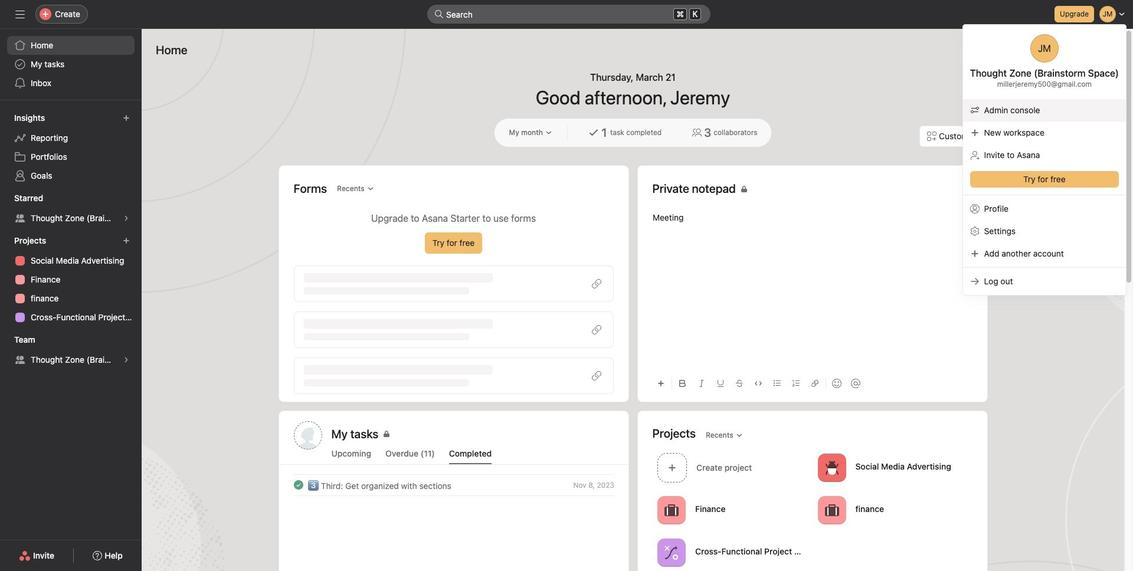 Task type: vqa. For each thing, say whether or not it's contained in the screenshot.
1st Ruby from the bottom of the page
no



Task type: locate. For each thing, give the bounding box(es) containing it.
projects element
[[0, 230, 142, 329]]

see details, thought zone (brainstorm space) image for the teams element
[[123, 357, 130, 364]]

toolbar
[[653, 370, 973, 397]]

teams element
[[0, 329, 142, 372]]

insert an object image
[[657, 380, 664, 387]]

see details, thought zone (brainstorm space) image inside starred element
[[123, 215, 130, 222]]

italics image
[[698, 380, 705, 387]]

link image
[[811, 380, 818, 387]]

menu item
[[963, 99, 1126, 122]]

underline image
[[717, 380, 724, 387]]

None field
[[427, 5, 711, 24]]

1 vertical spatial see details, thought zone (brainstorm space) image
[[123, 357, 130, 364]]

completed image
[[291, 478, 305, 492]]

list item
[[653, 450, 813, 486], [280, 475, 628, 496]]

0 vertical spatial see details, thought zone (brainstorm space) image
[[123, 215, 130, 222]]

Completed checkbox
[[291, 478, 305, 492]]

Search tasks, projects, and more text field
[[427, 5, 711, 24]]

line_and_symbols image
[[664, 546, 679, 560]]

hide sidebar image
[[15, 9, 25, 19]]

see details, thought zone (brainstorm space) image
[[123, 215, 130, 222], [123, 357, 130, 364]]

see details, thought zone (brainstorm space) image inside the teams element
[[123, 357, 130, 364]]

new project or portfolio image
[[123, 237, 130, 244]]

briefcase image
[[825, 503, 839, 517]]

1 see details, thought zone (brainstorm space) image from the top
[[123, 215, 130, 222]]

bulleted list image
[[774, 380, 781, 387]]

emoji image
[[832, 379, 841, 388]]

2 see details, thought zone (brainstorm space) image from the top
[[123, 357, 130, 364]]



Task type: describe. For each thing, give the bounding box(es) containing it.
new insights image
[[123, 115, 130, 122]]

0 horizontal spatial list item
[[280, 475, 628, 496]]

prominent image
[[434, 9, 444, 19]]

1 horizontal spatial list item
[[653, 450, 813, 486]]

bold image
[[679, 380, 686, 387]]

bug image
[[825, 461, 839, 475]]

strikethrough image
[[736, 380, 743, 387]]

numbered list image
[[792, 380, 800, 387]]

briefcase image
[[664, 503, 679, 517]]

starred element
[[0, 188, 142, 230]]

global element
[[0, 29, 142, 100]]

insights element
[[0, 107, 142, 188]]

open user profile image
[[1031, 34, 1059, 63]]

code image
[[755, 380, 762, 387]]

at mention image
[[851, 379, 860, 388]]

see details, thought zone (brainstorm space) image for starred element
[[123, 215, 130, 222]]

add profile photo image
[[294, 421, 322, 450]]



